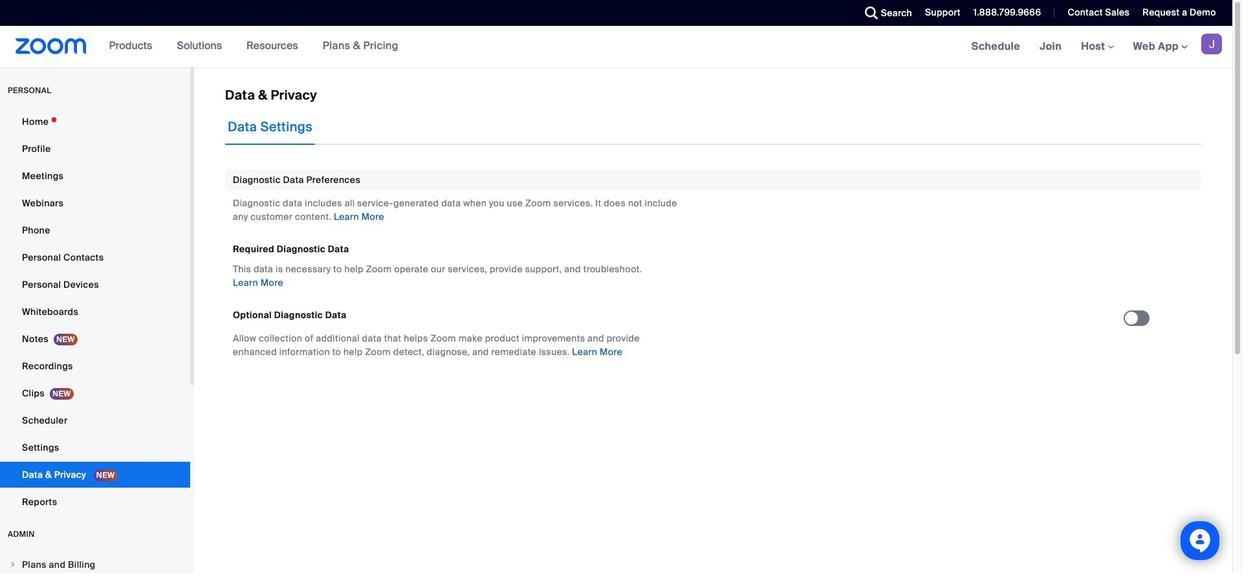 Task type: describe. For each thing, give the bounding box(es) containing it.
profile picture image
[[1202, 34, 1223, 54]]

meetings navigation
[[962, 26, 1233, 68]]



Task type: locate. For each thing, give the bounding box(es) containing it.
banner
[[0, 26, 1233, 68]]

zoom logo image
[[16, 38, 86, 54]]

tab
[[225, 109, 315, 145]]

menu item
[[0, 553, 190, 574]]

right image
[[9, 561, 17, 569]]

personal menu menu
[[0, 109, 190, 517]]

product information navigation
[[99, 26, 408, 67]]



Task type: vqa. For each thing, say whether or not it's contained in the screenshot.
second *** from left
no



